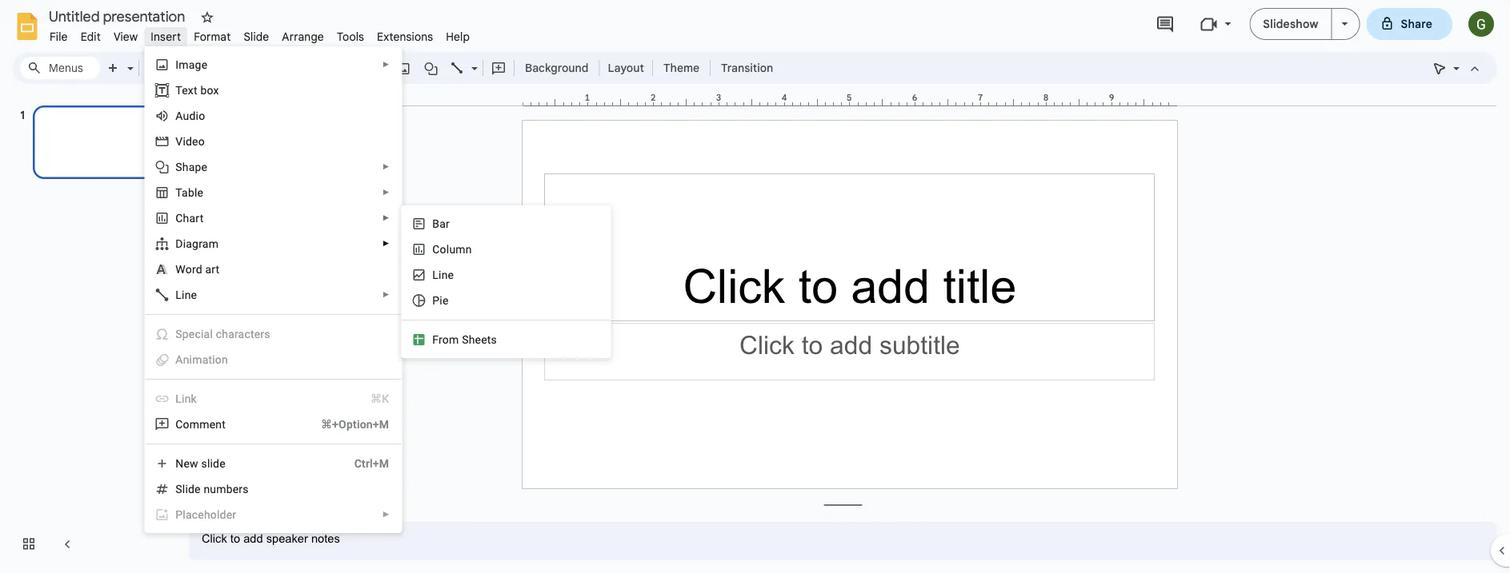 Task type: locate. For each thing, give the bounding box(es) containing it.
2 ► from the top
[[382, 162, 390, 172]]

p ie
[[432, 294, 449, 307]]

2 menu item from the top
[[145, 347, 401, 373]]

menu item up nimation
[[145, 322, 401, 347]]

column c element
[[432, 243, 477, 256]]

► for d iagram
[[382, 239, 390, 248]]

olumn
[[440, 243, 472, 256]]

background button
[[518, 56, 596, 80]]

menu bar containing file
[[43, 21, 476, 47]]

help menu item
[[440, 27, 476, 46]]

ta
[[175, 186, 188, 199]]

p down the slid
[[175, 509, 183, 522]]

1 horizontal spatial p
[[432, 294, 440, 307]]

a nimation
[[175, 353, 228, 367]]

text box t element
[[175, 84, 224, 97]]

line
[[175, 288, 197, 302]]

chart h element
[[175, 212, 208, 225]]

4 ► from the top
[[382, 214, 390, 223]]

file menu item
[[43, 27, 74, 46]]

1 menu item from the top
[[145, 322, 401, 347]]

c up d on the left top
[[175, 212, 183, 225]]

a inside menu item
[[175, 353, 183, 367]]

ial
[[201, 328, 213, 341]]

1 horizontal spatial art
[[205, 263, 220, 276]]

word art w element
[[175, 263, 224, 276]]

b
[[432, 217, 440, 230]]

art for w ord art
[[205, 263, 220, 276]]

art
[[189, 212, 204, 225], [205, 263, 220, 276]]

1 vertical spatial s
[[462, 333, 469, 347]]

► for le
[[382, 188, 390, 197]]

p for ie
[[432, 294, 440, 307]]

view
[[114, 30, 138, 44]]

slideshow
[[1263, 17, 1318, 31]]

1 vertical spatial art
[[205, 263, 220, 276]]

menu item containing lin
[[145, 387, 401, 412]]

► inside menu item
[[382, 511, 390, 520]]

ord
[[185, 263, 202, 276]]

application
[[0, 0, 1510, 574]]

special characters c element
[[175, 328, 275, 341]]

from
[[432, 333, 459, 347]]

extensions
[[377, 30, 433, 44]]

1 vertical spatial a
[[175, 353, 183, 367]]

s right from in the bottom of the page
[[462, 333, 469, 347]]

2 menu from the left
[[396, 0, 611, 507]]

p
[[432, 294, 440, 307], [175, 509, 183, 522]]

slide
[[201, 457, 226, 471]]

layout
[[608, 61, 644, 75]]

link k element
[[175, 393, 202, 406]]

k
[[191, 393, 197, 406]]

c
[[195, 328, 201, 341]]

t
[[175, 84, 182, 97]]

edit
[[81, 30, 101, 44]]

1 a from the top
[[175, 109, 183, 122]]

arrange
[[282, 30, 324, 44]]

video v element
[[175, 135, 210, 148]]

0 vertical spatial a
[[175, 109, 183, 122]]

3 menu item from the top
[[145, 387, 401, 412]]

5 ► from the top
[[382, 239, 390, 248]]

l ine
[[432, 268, 454, 282]]

bar b element
[[432, 217, 455, 230]]

format
[[194, 30, 231, 44]]

view menu item
[[107, 27, 144, 46]]

c
[[175, 212, 183, 225], [432, 243, 440, 256]]

ideo
[[183, 135, 205, 148]]

menu bar
[[43, 21, 476, 47]]

line q element
[[175, 288, 202, 302]]

e
[[195, 483, 201, 496]]

0 vertical spatial p
[[432, 294, 440, 307]]

main toolbar
[[99, 56, 781, 80]]

Rename text field
[[43, 6, 194, 26]]

menu item containing spe
[[145, 322, 401, 347]]

2 a from the top
[[175, 353, 183, 367]]

0 horizontal spatial art
[[189, 212, 204, 225]]

1 vertical spatial p
[[175, 509, 183, 522]]

navigation
[[0, 90, 176, 574]]

art right ord
[[205, 263, 220, 276]]

4 menu item from the top
[[145, 503, 401, 528]]

a down spe
[[175, 353, 183, 367]]

menu item down numbers
[[145, 503, 401, 528]]

comment m element
[[175, 418, 231, 431]]

►
[[382, 60, 390, 69], [382, 162, 390, 172], [382, 188, 390, 197], [382, 214, 390, 223], [382, 239, 390, 248], [382, 290, 390, 300], [382, 511, 390, 520]]

menu bar inside menu bar banner
[[43, 21, 476, 47]]

0 vertical spatial s
[[175, 160, 182, 174]]

edit menu item
[[74, 27, 107, 46]]

w ord art
[[175, 263, 220, 276]]

⌘+option+m element
[[302, 417, 389, 433]]

diagram d element
[[175, 237, 223, 250]]

image i element
[[175, 58, 212, 71]]

n ew slide
[[175, 457, 226, 471]]

a
[[175, 109, 183, 122], [175, 353, 183, 367]]

0 horizontal spatial c
[[175, 212, 183, 225]]

s down v
[[175, 160, 182, 174]]

3 ► from the top
[[382, 188, 390, 197]]

slide
[[244, 30, 269, 44]]

► for i mage
[[382, 60, 390, 69]]

p down l
[[432, 294, 440, 307]]

iagram
[[183, 237, 219, 250]]

numbers
[[204, 483, 249, 496]]

art up d iagram
[[189, 212, 204, 225]]

1 menu from the left
[[121, 0, 402, 534]]

1 ► from the top
[[382, 60, 390, 69]]

table b element
[[175, 186, 208, 199]]

a left dio
[[175, 109, 183, 122]]

menu bar banner
[[0, 0, 1510, 574]]

7 ► from the top
[[382, 511, 390, 520]]

► for art
[[382, 214, 390, 223]]

t ext box
[[175, 84, 219, 97]]

s hape
[[175, 160, 207, 174]]

0 horizontal spatial p
[[175, 509, 183, 522]]

s
[[175, 160, 182, 174], [462, 333, 469, 347]]

shape s element
[[175, 160, 212, 174]]

menu item
[[145, 322, 401, 347], [145, 347, 401, 373], [145, 387, 401, 412], [145, 503, 401, 528]]

ew
[[184, 457, 198, 471]]

w
[[175, 263, 185, 276]]

c down 'b'
[[432, 243, 440, 256]]

0 vertical spatial c
[[175, 212, 183, 225]]

pie p element
[[432, 294, 453, 307]]

1 horizontal spatial s
[[462, 333, 469, 347]]

insert menu item
[[144, 27, 187, 46]]

transition
[[721, 61, 773, 75]]

menu item down characters
[[145, 347, 401, 373]]

m
[[189, 418, 199, 431]]

1 horizontal spatial c
[[432, 243, 440, 256]]

1 vertical spatial c
[[432, 243, 440, 256]]

start slideshow (⌘+enter) image
[[1342, 22, 1348, 26]]

0 horizontal spatial s
[[175, 160, 182, 174]]

ctrl+m
[[354, 457, 389, 471]]

n
[[175, 457, 184, 471]]

new slide with layout image
[[123, 58, 134, 63]]

slid e numbers
[[175, 483, 249, 496]]

from s heets
[[432, 333, 497, 347]]

animation a element
[[175, 353, 233, 367]]

menu containing i
[[121, 0, 402, 534]]

select line image
[[467, 58, 478, 63]]

co
[[175, 418, 189, 431]]

► for p laceholder
[[382, 511, 390, 520]]

slid
[[175, 483, 195, 496]]

le
[[194, 186, 203, 199]]

p laceholder
[[175, 509, 236, 522]]

arrange menu item
[[276, 27, 330, 46]]

6 ► from the top
[[382, 290, 390, 300]]

⌘+option+m
[[321, 418, 389, 431]]

placeholder p element
[[175, 509, 241, 522]]

menu item up ment
[[145, 387, 401, 412]]

menu
[[121, 0, 402, 534], [396, 0, 611, 507]]

0 vertical spatial art
[[189, 212, 204, 225]]



Task type: describe. For each thing, give the bounding box(es) containing it.
layout button
[[603, 56, 649, 80]]

⌘k element
[[351, 391, 389, 407]]

d iagram
[[175, 237, 219, 250]]

c h art
[[175, 212, 204, 225]]

ctrl+m element
[[335, 456, 389, 472]]

► for s hape
[[382, 162, 390, 172]]

lin
[[175, 393, 191, 406]]

a for nimation
[[175, 353, 183, 367]]

line l element
[[432, 268, 459, 282]]

slideshow button
[[1249, 8, 1332, 40]]

v ideo
[[175, 135, 205, 148]]

help
[[446, 30, 470, 44]]

hape
[[182, 160, 207, 174]]

co m ment
[[175, 418, 226, 431]]

spe
[[175, 328, 195, 341]]

p for laceholder
[[175, 509, 183, 522]]

i
[[175, 58, 179, 71]]

application containing slideshow
[[0, 0, 1510, 574]]

c olumn
[[432, 243, 472, 256]]

i mage
[[175, 58, 207, 71]]

mage
[[179, 58, 207, 71]]

extensions menu item
[[371, 27, 440, 46]]

ie
[[440, 294, 449, 307]]

menu item containing a
[[145, 347, 401, 373]]

shape image
[[422, 57, 441, 79]]

laceholder
[[183, 509, 236, 522]]

d
[[175, 237, 183, 250]]

heets
[[469, 333, 497, 347]]

ta b le
[[175, 186, 203, 199]]

a for u
[[175, 109, 183, 122]]

ext
[[182, 84, 197, 97]]

slide numbers e element
[[175, 483, 253, 496]]

l
[[432, 268, 439, 282]]

Star checkbox
[[196, 6, 218, 29]]

nimation
[[183, 353, 228, 367]]

lin k
[[175, 393, 197, 406]]

theme
[[663, 61, 699, 75]]

ine
[[439, 268, 454, 282]]

ar
[[440, 217, 450, 230]]

⌘k
[[371, 393, 389, 406]]

dio
[[189, 109, 205, 122]]

insert image image
[[395, 57, 413, 79]]

u
[[183, 109, 189, 122]]

a u dio
[[175, 109, 205, 122]]

background
[[525, 61, 589, 75]]

audio u element
[[175, 109, 210, 122]]

Menus field
[[20, 57, 100, 79]]

v
[[175, 135, 183, 148]]

from sheets s element
[[432, 333, 502, 347]]

h
[[183, 212, 189, 225]]

file
[[50, 30, 68, 44]]

transition button
[[714, 56, 780, 80]]

mode and view toolbar
[[1427, 52, 1488, 84]]

c for h
[[175, 212, 183, 225]]

share
[[1401, 17, 1432, 31]]

tools
[[337, 30, 364, 44]]

art for c h art
[[189, 212, 204, 225]]

b ar
[[432, 217, 450, 230]]

ment
[[199, 418, 226, 431]]

share button
[[1366, 8, 1452, 40]]

menu containing b
[[396, 0, 611, 507]]

insert
[[151, 30, 181, 44]]

characters
[[216, 328, 270, 341]]

tools menu item
[[330, 27, 371, 46]]

spe c ial characters
[[175, 328, 270, 341]]

format menu item
[[187, 27, 237, 46]]

slide menu item
[[237, 27, 276, 46]]

box
[[200, 84, 219, 97]]

b
[[188, 186, 194, 199]]

new slide n element
[[175, 457, 230, 471]]

menu item containing p
[[145, 503, 401, 528]]

theme button
[[656, 56, 707, 80]]

c for olumn
[[432, 243, 440, 256]]



Task type: vqa. For each thing, say whether or not it's contained in the screenshot.


